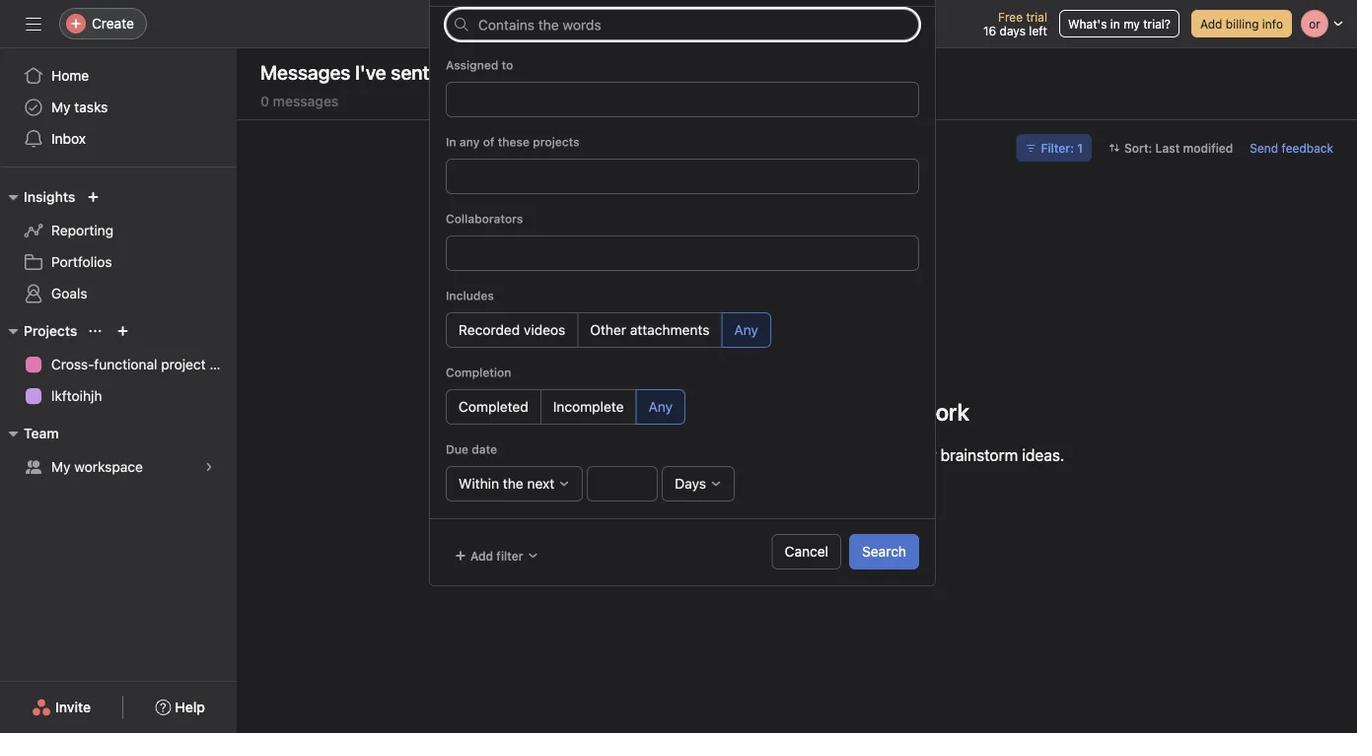 Task type: describe. For each thing, give the bounding box(es) containing it.
my tasks
[[51, 99, 108, 115]]

projects.
[[726, 446, 789, 465]]

of
[[483, 135, 495, 149]]

Other attachments radio
[[577, 313, 722, 348]]

days
[[675, 476, 706, 492]]

free trial 16 days left
[[983, 10, 1047, 37]]

Completed radio
[[446, 390, 541, 425]]

last
[[1156, 141, 1180, 155]]

a
[[570, 446, 579, 465]]

trial?
[[1143, 17, 1171, 31]]

insights element
[[0, 180, 237, 314]]

send message
[[750, 508, 844, 525]]

my workspace link
[[12, 452, 225, 483]]

what's
[[1068, 17, 1107, 31]]

cancel button
[[772, 535, 841, 570]]

any radio for other attachments
[[721, 313, 771, 348]]

incomplete
[[553, 399, 624, 415]]

cross-functional project plan
[[51, 357, 237, 373]]

invite button
[[19, 690, 104, 726]]

teams element
[[0, 416, 237, 487]]

within the next
[[459, 476, 555, 492]]

0 vertical spatial search button
[[446, 8, 919, 39]]

project
[[161, 357, 206, 373]]

0
[[260, 93, 269, 109]]

assigned
[[446, 58, 498, 72]]

search inside list box
[[479, 15, 524, 32]]

home
[[51, 68, 89, 84]]

collaborators
[[446, 212, 523, 226]]

to for connect your words to your work
[[840, 398, 861, 426]]

help
[[175, 700, 205, 716]]

off
[[702, 446, 722, 465]]

show options, current sort, top image
[[89, 326, 101, 337]]

insights button
[[0, 185, 75, 209]]

new project or portfolio image
[[117, 326, 129, 337]]

2 or from the left
[[919, 446, 937, 465]]

days
[[1000, 24, 1026, 37]]

filter: 1
[[1041, 141, 1083, 155]]

reporting
[[51, 222, 114, 239]]

feedback
[[1282, 141, 1334, 155]]

info
[[1262, 17, 1283, 31]]

help button
[[142, 690, 218, 726]]

1 or from the left
[[793, 446, 810, 465]]

add for add billing info
[[1200, 17, 1223, 31]]

words
[[771, 398, 835, 426]]

inbox
[[51, 131, 86, 147]]

created
[[446, 520, 491, 534]]

sort: last modified
[[1124, 141, 1233, 155]]

due date
[[446, 443, 497, 457]]

0 horizontal spatial message
[[583, 446, 647, 465]]

1
[[1077, 141, 1083, 155]]

new image
[[87, 191, 99, 203]]

send feedback link
[[1250, 139, 1334, 157]]

connect your words to your work
[[625, 398, 969, 426]]

plan
[[210, 357, 237, 373]]

includes option group
[[446, 313, 919, 348]]

send for send a message to kick off projects. or discuss tasks. or brainstorm ideas.
[[529, 446, 566, 465]]

your
[[719, 398, 766, 426]]

any for other attachments
[[734, 322, 758, 338]]

my workspace
[[51, 459, 143, 475]]

created by
[[446, 520, 508, 534]]

tasks
[[74, 99, 108, 115]]

reporting link
[[12, 215, 225, 247]]

days button
[[662, 467, 735, 502]]

goals
[[51, 286, 87, 302]]

In any of these projects text field
[[454, 165, 469, 188]]

Due date number field
[[587, 467, 658, 502]]

within the next button
[[446, 467, 583, 502]]

filter: 1 button
[[1016, 134, 1092, 162]]

hide sidebar image
[[26, 16, 41, 32]]

send for send feedback
[[1250, 141, 1279, 155]]

any radio for incomplete
[[636, 390, 686, 425]]

add billing info
[[1200, 17, 1283, 31]]

goals link
[[12, 278, 225, 310]]

send feedback
[[1250, 141, 1334, 155]]

send message button
[[737, 499, 857, 535]]

message inside button
[[787, 508, 844, 525]]

in
[[446, 135, 456, 149]]

sort:
[[1124, 141, 1152, 155]]

messages
[[273, 93, 339, 109]]

workspace
[[74, 459, 143, 475]]

next
[[527, 476, 555, 492]]

add for add filter
[[470, 550, 493, 563]]

portfolios
[[51, 254, 112, 270]]

Incomplete radio
[[540, 390, 637, 425]]

messages i've sent
[[260, 60, 430, 83]]

my
[[1124, 17, 1140, 31]]

1 horizontal spatial search
[[862, 544, 906, 560]]

search list box
[[446, 8, 919, 39]]

projects button
[[0, 320, 77, 343]]

cancel
[[785, 544, 829, 560]]

includes
[[446, 289, 494, 303]]

due
[[446, 443, 469, 457]]



Task type: locate. For each thing, give the bounding box(es) containing it.
send left feedback
[[1250, 141, 1279, 155]]

my tasks link
[[12, 92, 225, 123]]

add
[[1200, 17, 1223, 31], [470, 550, 493, 563]]

add billing info button
[[1191, 10, 1292, 37]]

send inside button
[[750, 508, 783, 525]]

0 vertical spatial any radio
[[721, 313, 771, 348]]

1 horizontal spatial to
[[651, 446, 665, 465]]

home link
[[12, 60, 225, 92]]

2 horizontal spatial send
[[1250, 141, 1279, 155]]

within
[[459, 476, 499, 492]]

inbox link
[[12, 123, 225, 155]]

0 vertical spatial add
[[1200, 17, 1223, 31]]

1 vertical spatial any
[[649, 399, 673, 415]]

completed
[[459, 399, 528, 415]]

or right tasks.
[[919, 446, 937, 465]]

completion
[[446, 366, 511, 380]]

the
[[503, 476, 523, 492]]

create button
[[59, 8, 147, 39]]

my inside global element
[[51, 99, 71, 115]]

any
[[460, 135, 480, 149]]

modified
[[1183, 141, 1233, 155]]

my inside the teams element
[[51, 459, 71, 475]]

my for my workspace
[[51, 459, 71, 475]]

1 vertical spatial search
[[862, 544, 906, 560]]

message
[[583, 446, 647, 465], [787, 508, 844, 525]]

search button
[[446, 8, 919, 39], [849, 535, 919, 570]]

any inside "includes" option group
[[734, 322, 758, 338]]

add to starred image
[[467, 64, 483, 80]]

any for incomplete
[[649, 399, 673, 415]]

add inside dropdown button
[[470, 550, 493, 563]]

to right add to starred icon
[[502, 58, 513, 72]]

1 horizontal spatial send
[[750, 508, 783, 525]]

0 horizontal spatial search
[[479, 15, 524, 32]]

my
[[51, 99, 71, 115], [51, 459, 71, 475]]

filter:
[[1041, 141, 1074, 155]]

recorded videos
[[459, 322, 565, 338]]

add left billing
[[1200, 17, 1223, 31]]

add filter
[[470, 550, 523, 563]]

what's in my trial?
[[1068, 17, 1171, 31]]

1 vertical spatial search button
[[849, 535, 919, 570]]

these
[[498, 135, 530, 149]]

to left kick
[[651, 446, 665, 465]]

invite
[[55, 700, 91, 716]]

global element
[[0, 48, 237, 167]]

left
[[1029, 24, 1047, 37]]

0 horizontal spatial add
[[470, 550, 493, 563]]

Any radio
[[721, 313, 771, 348], [636, 390, 686, 425]]

brainstorm
[[941, 446, 1018, 465]]

2 vertical spatial send
[[750, 508, 783, 525]]

my down team
[[51, 459, 71, 475]]

lkftoihjh link
[[12, 381, 225, 412]]

cell
[[450, 242, 472, 265]]

your work
[[866, 398, 969, 426]]

create
[[92, 15, 134, 32]]

0 vertical spatial any
[[734, 322, 758, 338]]

see details, my workspace image
[[203, 462, 215, 473]]

my for my tasks
[[51, 99, 71, 115]]

1 horizontal spatial message
[[787, 508, 844, 525]]

1 vertical spatial to
[[840, 398, 861, 426]]

0 vertical spatial search
[[479, 15, 524, 32]]

add filter button
[[446, 543, 548, 570]]

cross-functional project plan link
[[12, 349, 237, 381]]

other
[[590, 322, 626, 338]]

other attachments
[[590, 322, 710, 338]]

message up cancel
[[787, 508, 844, 525]]

i've sent
[[355, 60, 430, 83]]

attachments
[[630, 322, 710, 338]]

search up assigned to
[[479, 15, 524, 32]]

kick
[[670, 446, 698, 465]]

send left a
[[529, 446, 566, 465]]

videos
[[524, 322, 565, 338]]

0 vertical spatial my
[[51, 99, 71, 115]]

cross-
[[51, 357, 94, 373]]

what's in my trial? button
[[1059, 10, 1180, 37]]

0 messages button
[[260, 93, 339, 119]]

message up due date number field
[[583, 446, 647, 465]]

0 horizontal spatial or
[[793, 446, 810, 465]]

0 horizontal spatial any radio
[[636, 390, 686, 425]]

insights
[[24, 189, 75, 205]]

recorded
[[459, 322, 520, 338]]

any inside completion option group
[[649, 399, 673, 415]]

in
[[1110, 17, 1120, 31]]

any right the 'attachments'
[[734, 322, 758, 338]]

send for send message
[[750, 508, 783, 525]]

2 horizontal spatial to
[[840, 398, 861, 426]]

0 vertical spatial to
[[502, 58, 513, 72]]

2 vertical spatial to
[[651, 446, 665, 465]]

0 horizontal spatial send
[[529, 446, 566, 465]]

1 horizontal spatial any
[[734, 322, 758, 338]]

0 vertical spatial send
[[1250, 141, 1279, 155]]

1 horizontal spatial any radio
[[721, 313, 771, 348]]

1 vertical spatial my
[[51, 459, 71, 475]]

1 vertical spatial any radio
[[636, 390, 686, 425]]

team
[[24, 426, 59, 442]]

row
[[450, 88, 915, 116]]

filter
[[496, 550, 523, 563]]

projects element
[[0, 314, 237, 416]]

or left discuss
[[793, 446, 810, 465]]

send a message to kick off projects. or discuss tasks. or brainstorm ideas.
[[529, 446, 1065, 465]]

0 horizontal spatial any
[[649, 399, 673, 415]]

portfolios link
[[12, 247, 225, 278]]

lkftoihjh
[[51, 388, 102, 404]]

send up cancel button
[[750, 508, 783, 525]]

0 messages
[[260, 93, 339, 109]]

0 horizontal spatial to
[[502, 58, 513, 72]]

date
[[472, 443, 497, 457]]

or
[[793, 446, 810, 465], [919, 446, 937, 465]]

team button
[[0, 422, 59, 446]]

discuss
[[815, 446, 869, 465]]

my left tasks
[[51, 99, 71, 115]]

to up discuss
[[840, 398, 861, 426]]

add left the filter
[[470, 550, 493, 563]]

any up kick
[[649, 399, 673, 415]]

1 vertical spatial add
[[470, 550, 493, 563]]

search
[[479, 15, 524, 32], [862, 544, 906, 560]]

send inside 'link'
[[1250, 141, 1279, 155]]

in any of these projects
[[446, 135, 580, 149]]

assigned to
[[446, 58, 513, 72]]

1 horizontal spatial or
[[919, 446, 937, 465]]

1 horizontal spatial add
[[1200, 17, 1223, 31]]

billing
[[1226, 17, 1259, 31]]

ideas.
[[1022, 446, 1065, 465]]

free
[[998, 10, 1023, 24]]

by
[[495, 520, 508, 534]]

0 vertical spatial message
[[583, 446, 647, 465]]

Recorded videos radio
[[446, 313, 578, 348]]

any radio up kick
[[636, 390, 686, 425]]

any
[[734, 322, 758, 338], [649, 399, 673, 415]]

tasks.
[[873, 446, 915, 465]]

to for send a message to kick off projects. or discuss tasks. or brainstorm ideas.
[[651, 446, 665, 465]]

projects
[[24, 323, 77, 339]]

1 vertical spatial send
[[529, 446, 566, 465]]

2 my from the top
[[51, 459, 71, 475]]

completion option group
[[446, 390, 919, 425]]

functional
[[94, 357, 157, 373]]

Contains the words text field
[[446, 9, 919, 40]]

search right cancel
[[862, 544, 906, 560]]

sort: last modified button
[[1100, 134, 1242, 162]]

1 vertical spatial message
[[787, 508, 844, 525]]

send
[[1250, 141, 1279, 155], [529, 446, 566, 465], [750, 508, 783, 525]]

any radio right the 'attachments'
[[721, 313, 771, 348]]

trial
[[1026, 10, 1047, 24]]

add inside button
[[1200, 17, 1223, 31]]

1 my from the top
[[51, 99, 71, 115]]



Task type: vqa. For each thing, say whether or not it's contained in the screenshot.
the as
no



